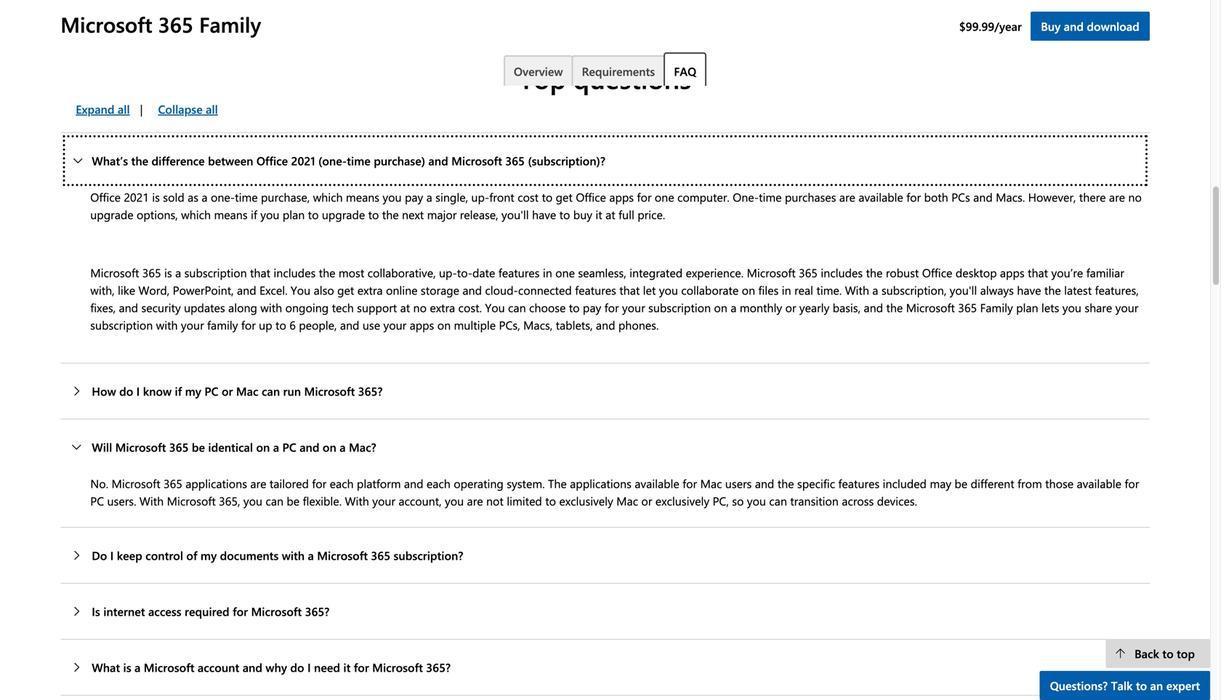 Task type: vqa. For each thing, say whether or not it's contained in the screenshot.
up
yes



Task type: locate. For each thing, give the bounding box(es) containing it.
time left purchases
[[759, 189, 782, 205]]

you down operating
[[445, 493, 464, 509]]

subscription down let
[[649, 300, 711, 315]]

in left "real"
[[782, 282, 791, 298]]

that left let
[[620, 282, 640, 298]]

0 vertical spatial 365?
[[358, 383, 383, 399]]

devices.
[[877, 493, 918, 509]]

2 vertical spatial with
[[282, 547, 305, 563]]

office inside 'microsoft 365 is a subscription that includes the most collaborative, up-to-date features in one seamless, integrated experience. microsoft 365 includes the robust office desktop apps that you're familiar with, like word, powerpoint, and excel. you also get extra online storage and cloud-connected features that let you collaborate on files in real time. with a subscription, you'll always have the latest features, fixes, and security updates along with ongoing tech support at no extra cost. you can choose to pay for your subscription on a monthly or yearly basis, and the microsoft 365 family plan lets you share your subscription with your family for up to 6 people, and use your apps on multiple pcs, macs, tablets, and phones.'
[[922, 265, 953, 280]]

0 vertical spatial apps
[[610, 189, 634, 205]]

0 vertical spatial is
[[152, 189, 160, 205]]

you'll down desktop in the right of the page
[[950, 282, 977, 298]]

1 vertical spatial get
[[337, 282, 354, 298]]

0 vertical spatial do
[[119, 383, 133, 399]]

time left the purchase,
[[235, 189, 258, 205]]

1 horizontal spatial 365?
[[358, 383, 383, 399]]

of
[[186, 547, 197, 563]]

0 horizontal spatial apps
[[410, 317, 434, 333]]

1 vertical spatial no
[[413, 300, 427, 315]]

with down the excel.
[[261, 300, 282, 315]]

what's the difference between office 2021 (one-time purchase) and microsoft 365 (subscription)? button
[[61, 133, 1150, 188]]

1 vertical spatial 365?
[[305, 603, 330, 619]]

0 vertical spatial have
[[532, 206, 556, 222]]

no.
[[90, 476, 108, 491]]

0 horizontal spatial means
[[214, 206, 248, 222]]

2 horizontal spatial with
[[845, 282, 870, 298]]

at left full at the right top of the page
[[606, 206, 616, 222]]

my
[[185, 383, 201, 399], [201, 547, 217, 563]]

that
[[250, 265, 271, 280], [1028, 265, 1048, 280], [620, 282, 640, 298]]

included
[[883, 476, 927, 491]]

0 horizontal spatial upgrade
[[90, 206, 134, 222]]

a left mac?
[[340, 439, 346, 455]]

you'll
[[502, 206, 529, 222], [950, 282, 977, 298]]

do right how
[[119, 383, 133, 399]]

files
[[759, 282, 779, 298]]

office up subscription,
[[922, 265, 953, 280]]

know
[[143, 383, 172, 399]]

includes
[[274, 265, 316, 280], [821, 265, 863, 280]]

in
[[543, 265, 552, 280], [782, 282, 791, 298]]

across
[[842, 493, 874, 509]]

with right documents
[[282, 547, 305, 563]]

on
[[742, 282, 755, 298], [714, 300, 728, 315], [437, 317, 451, 333], [256, 439, 270, 455], [323, 439, 336, 455]]

exclusively
[[559, 493, 613, 509], [656, 493, 710, 509]]

top
[[1177, 646, 1195, 661]]

i left need
[[308, 659, 311, 675]]

1 horizontal spatial pay
[[583, 300, 601, 315]]

all for expand all
[[118, 101, 130, 117]]

0 horizontal spatial mac
[[236, 383, 259, 399]]

you down the purchase,
[[260, 206, 280, 222]]

a right what at bottom left
[[135, 659, 141, 675]]

1 vertical spatial pay
[[583, 300, 601, 315]]

or inside 'microsoft 365 is a subscription that includes the most collaborative, up-to-date features in one seamless, integrated experience. microsoft 365 includes the robust office desktop apps that you're familiar with, like word, powerpoint, and excel. you also get extra online storage and cloud-connected features that let you collaborate on files in real time. with a subscription, you'll always have the latest features, fixes, and security updates along with ongoing tech support at no extra cost. you can choose to pay for your subscription on a monthly or yearly basis, and the microsoft 365 family plan lets you share your subscription with your family for up to 6 people, and use your apps on multiple pcs, macs, tablets, and phones.'
[[786, 300, 796, 315]]

be right may
[[955, 476, 968, 491]]

my right 'know'
[[185, 383, 201, 399]]

to up tablets,
[[569, 300, 580, 315]]

is inside the office 2021 is sold as a one-time purchase, which means you pay a single, up-front cost to get office apps for one computer. one-time purchases are available for both pcs and macs. however, there are no upgrade options, which means if you plan to upgrade to the next major release, you'll have to buy it at full price.
[[152, 189, 160, 205]]

1 horizontal spatial all
[[206, 101, 218, 117]]

1 vertical spatial or
[[222, 383, 233, 399]]

includes up the excel.
[[274, 265, 316, 280]]

apps up always
[[1000, 265, 1025, 280]]

1 horizontal spatial upgrade
[[322, 206, 365, 222]]

2 vertical spatial subscription
[[90, 317, 153, 333]]

get inside the office 2021 is sold as a one-time purchase, which means you pay a single, up-front cost to get office apps for one computer. one-time purchases are available for both pcs and macs. however, there are no upgrade options, which means if you plan to upgrade to the next major release, you'll have to buy it at full price.
[[556, 189, 573, 205]]

mac up pc,
[[701, 476, 722, 491]]

upgrade down what's the difference between office 2021 (one-time purchase) and microsoft 365 (subscription)?
[[322, 206, 365, 222]]

1 horizontal spatial means
[[346, 189, 380, 205]]

fixes,
[[90, 300, 116, 315]]

the left next
[[382, 206, 399, 222]]

latest
[[1065, 282, 1092, 298]]

the
[[548, 476, 567, 491]]

to left top at the right bottom
[[1163, 646, 1174, 661]]

requirements
[[582, 63, 655, 79]]

you down the cloud-
[[485, 300, 505, 315]]

your down platform
[[372, 493, 395, 509]]

excel.
[[260, 282, 288, 298]]

time inside dropdown button
[[347, 153, 371, 168]]

one inside the office 2021 is sold as a one-time purchase, which means you pay a single, up-front cost to get office apps for one computer. one-time purchases are available for both pcs and macs. however, there are no upgrade options, which means if you plan to upgrade to the next major release, you'll have to buy it at full price.
[[655, 189, 674, 205]]

one
[[655, 189, 674, 205], [556, 265, 575, 280]]

1 vertical spatial plan
[[1016, 300, 1039, 315]]

with down platform
[[345, 493, 369, 509]]

with,
[[90, 282, 115, 298]]

0 horizontal spatial you'll
[[502, 206, 529, 222]]

if down between
[[251, 206, 257, 222]]

means
[[346, 189, 380, 205], [214, 206, 248, 222]]

have inside 'microsoft 365 is a subscription that includes the most collaborative, up-to-date features in one seamless, integrated experience. microsoft 365 includes the robust office desktop apps that you're familiar with, like word, powerpoint, and excel. you also get extra online storage and cloud-connected features that let you collaborate on files in real time. with a subscription, you'll always have the latest features, fixes, and security updates along with ongoing tech support at no extra cost. you can choose to pay for your subscription on a monthly or yearly basis, and the microsoft 365 family plan lets you share your subscription with your family for up to 6 people, and use your apps on multiple pcs, macs, tablets, and phones.'
[[1017, 282, 1042, 298]]

1 vertical spatial in
[[782, 282, 791, 298]]

0 vertical spatial which
[[313, 189, 343, 205]]

with right users.
[[140, 493, 164, 509]]

macs.
[[996, 189, 1025, 205]]

1 applications from the left
[[186, 476, 247, 491]]

2 each from the left
[[427, 476, 451, 491]]

0 horizontal spatial be
[[192, 439, 205, 455]]

have inside the office 2021 is sold as a one-time purchase, which means you pay a single, up-front cost to get office apps for one computer. one-time purchases are available for both pcs and macs. however, there are no upgrade options, which means if you plan to upgrade to the next major release, you'll have to buy it at full price.
[[532, 206, 556, 222]]

1 horizontal spatial up-
[[471, 189, 490, 205]]

means down one-
[[214, 206, 248, 222]]

0 vertical spatial at
[[606, 206, 616, 222]]

in up the 'connected'
[[543, 265, 552, 280]]

the right what's
[[131, 153, 148, 168]]

1 horizontal spatial applications
[[570, 476, 632, 491]]

2 vertical spatial pc
[[90, 493, 104, 509]]

2 horizontal spatial be
[[955, 476, 968, 491]]

1 horizontal spatial if
[[251, 206, 257, 222]]

0 vertical spatial mac
[[236, 383, 259, 399]]

get right cost
[[556, 189, 573, 205]]

2 horizontal spatial available
[[1077, 476, 1122, 491]]

0 horizontal spatial pay
[[405, 189, 423, 205]]

0 horizontal spatial includes
[[274, 265, 316, 280]]

365 inside no. microsoft 365 applications are tailored for each platform and each operating system. the applications available for mac users and the specific features included may be different from those available for pc users. with microsoft 365, you can be flexible. with your account, you are not limited to exclusively mac or exclusively pc, so you can transition across devices.
[[164, 476, 182, 491]]

collapse
[[158, 101, 203, 117]]

collaborative,
[[368, 265, 436, 280]]

pc up tailored
[[282, 439, 296, 455]]

you'll inside the office 2021 is sold as a one-time purchase, which means you pay a single, up-front cost to get office apps for one computer. one-time purchases are available for both pcs and macs. however, there are no upgrade options, which means if you plan to upgrade to the next major release, you'll have to buy it at full price.
[[502, 206, 529, 222]]

is
[[92, 603, 100, 619]]

is up word,
[[164, 265, 172, 280]]

exclusively down the
[[559, 493, 613, 509]]

what is a microsoft account and why do i need it for microsoft 365?
[[92, 659, 451, 675]]

requirements link
[[572, 55, 665, 86]]

1 horizontal spatial you'll
[[950, 282, 977, 298]]

specific
[[798, 476, 835, 491]]

apps up full at the right top of the page
[[610, 189, 634, 205]]

$99.99/year
[[960, 18, 1022, 34]]

0 vertical spatial if
[[251, 206, 257, 222]]

a
[[202, 189, 208, 205], [427, 189, 432, 205], [175, 265, 181, 280], [873, 282, 879, 298], [731, 300, 737, 315], [273, 439, 279, 455], [340, 439, 346, 455], [308, 547, 314, 563], [135, 659, 141, 675]]

apps
[[610, 189, 634, 205], [1000, 265, 1025, 280], [410, 317, 434, 333]]

1 vertical spatial you'll
[[950, 282, 977, 298]]

it inside the office 2021 is sold as a one-time purchase, which means you pay a single, up-front cost to get office apps for one computer. one-time purchases are available for both pcs and macs. however, there are no upgrade options, which means if you plan to upgrade to the next major release, you'll have to buy it at full price.
[[596, 206, 603, 222]]

options,
[[137, 206, 178, 222]]

is up 'options,'
[[152, 189, 160, 205]]

1 horizontal spatial or
[[642, 493, 652, 509]]

are left tailored
[[250, 476, 266, 491]]

time left "purchase)"
[[347, 153, 371, 168]]

pcs,
[[499, 317, 520, 333]]

0 vertical spatial be
[[192, 439, 205, 455]]

collapse all
[[158, 101, 218, 117]]

means down what's the difference between office 2021 (one-time purchase) and microsoft 365 (subscription)?
[[346, 189, 380, 205]]

lets
[[1042, 300, 1060, 315]]

each
[[330, 476, 354, 491], [427, 476, 451, 491]]

and right pcs
[[974, 189, 993, 205]]

my for if
[[185, 383, 201, 399]]

1 vertical spatial means
[[214, 206, 248, 222]]

have right always
[[1017, 282, 1042, 298]]

a down the flexible.
[[308, 547, 314, 563]]

plan inside 'microsoft 365 is a subscription that includes the most collaborative, up-to-date features in one seamless, integrated experience. microsoft 365 includes the robust office desktop apps that you're familiar with, like word, powerpoint, and excel. you also get extra online storage and cloud-connected features that let you collaborate on files in real time. with a subscription, you'll always have the latest features, fixes, and security updates along with ongoing tech support at no extra cost. you can choose to pay for your subscription on a monthly or yearly basis, and the microsoft 365 family plan lets you share your subscription with your family for up to 6 people, and use your apps on multiple pcs, macs, tablets, and phones.'
[[1016, 300, 1039, 315]]

0 horizontal spatial is
[[123, 659, 131, 675]]

get
[[556, 189, 573, 205], [337, 282, 354, 298]]

2 horizontal spatial 365?
[[426, 659, 451, 675]]

mac down the will microsoft 365 be identical on a pc and on a mac? dropdown button
[[617, 493, 638, 509]]

1 horizontal spatial get
[[556, 189, 573, 205]]

1 horizontal spatial available
[[859, 189, 904, 205]]

subscription,
[[882, 282, 947, 298]]

1 horizontal spatial with
[[345, 493, 369, 509]]

office
[[257, 153, 288, 168], [90, 189, 121, 205], [576, 189, 606, 205], [922, 265, 953, 280]]

1 horizontal spatial includes
[[821, 265, 863, 280]]

at down online on the top
[[400, 300, 410, 315]]

all left | in the top of the page
[[118, 101, 130, 117]]

there
[[1080, 189, 1106, 205]]

1 upgrade from the left
[[90, 206, 134, 222]]

and inside button
[[1064, 18, 1084, 34]]

each up 'account,'
[[427, 476, 451, 491]]

to
[[542, 189, 553, 205], [308, 206, 319, 222], [368, 206, 379, 222], [560, 206, 570, 222], [569, 300, 580, 315], [276, 317, 286, 333], [545, 493, 556, 509], [1163, 646, 1174, 661], [1136, 678, 1147, 693]]

why
[[266, 659, 287, 675]]

up- up storage
[[439, 265, 457, 280]]

you right so
[[747, 493, 766, 509]]

the inside no. microsoft 365 applications are tailored for each platform and each operating system. the applications available for mac users and the specific features included may be different from those available for pc users. with microsoft 365, you can be flexible. with your account, you are not limited to exclusively mac or exclusively pc, so you can transition across devices.
[[778, 476, 794, 491]]

can
[[508, 300, 526, 315], [262, 383, 280, 399], [266, 493, 284, 509], [769, 493, 787, 509]]

exclusively left pc,
[[656, 493, 710, 509]]

one inside 'microsoft 365 is a subscription that includes the most collaborative, up-to-date features in one seamless, integrated experience. microsoft 365 includes the robust office desktop apps that you're familiar with, like word, powerpoint, and excel. you also get extra online storage and cloud-connected features that let you collaborate on files in real time. with a subscription, you'll always have the latest features, fixes, and security updates along with ongoing tech support at no extra cost. you can choose to pay for your subscription on a monthly or yearly basis, and the microsoft 365 family plan lets you share your subscription with your family for up to 6 people, and use your apps on multiple pcs, macs, tablets, and phones.'
[[556, 265, 575, 280]]

0 horizontal spatial applications
[[186, 476, 247, 491]]

1 horizontal spatial extra
[[430, 300, 455, 315]]

the inside dropdown button
[[131, 153, 148, 168]]

are right there
[[1109, 189, 1126, 205]]

0 vertical spatial family
[[199, 10, 261, 38]]

expand all button
[[61, 95, 140, 124]]

you're
[[1052, 265, 1083, 280]]

the left specific
[[778, 476, 794, 491]]

1 horizontal spatial plan
[[1016, 300, 1039, 315]]

up-
[[471, 189, 490, 205], [439, 265, 457, 280]]

features up across
[[839, 476, 880, 491]]

that left you're
[[1028, 265, 1048, 280]]

do
[[92, 547, 107, 563]]

2 upgrade from the left
[[322, 206, 365, 222]]

and
[[1064, 18, 1084, 34], [429, 153, 448, 168], [974, 189, 993, 205], [237, 282, 256, 298], [463, 282, 482, 298], [119, 300, 138, 315], [864, 300, 883, 315], [340, 317, 360, 333], [596, 317, 615, 333], [300, 439, 320, 455], [404, 476, 424, 491], [755, 476, 775, 491], [243, 659, 262, 675]]

0 vertical spatial no
[[1129, 189, 1142, 205]]

2021 inside the office 2021 is sold as a one-time purchase, which means you pay a single, up-front cost to get office apps for one computer. one-time purchases are available for both pcs and macs. however, there are no upgrade options, which means if you plan to upgrade to the next major release, you'll have to buy it at full price.
[[124, 189, 149, 205]]

available
[[859, 189, 904, 205], [635, 476, 680, 491], [1077, 476, 1122, 491]]

which
[[313, 189, 343, 205], [181, 206, 211, 222]]

pc right 'know'
[[205, 383, 219, 399]]

subscription
[[184, 265, 247, 280], [649, 300, 711, 315], [90, 317, 153, 333]]

for
[[637, 189, 652, 205], [907, 189, 921, 205], [605, 300, 619, 315], [241, 317, 256, 333], [312, 476, 327, 491], [683, 476, 697, 491], [1125, 476, 1140, 491], [233, 603, 248, 619], [354, 659, 369, 675]]

0 horizontal spatial no
[[413, 300, 427, 315]]

1 exclusively from the left
[[559, 493, 613, 509]]

0 horizontal spatial subscription
[[90, 317, 153, 333]]

can up the pcs,
[[508, 300, 526, 315]]

what's the difference between office 2021 (one-time purchase) and microsoft 365 (subscription)?
[[92, 153, 606, 168]]

0 vertical spatial it
[[596, 206, 603, 222]]

0 horizontal spatial if
[[175, 383, 182, 399]]

365
[[158, 10, 193, 38], [505, 153, 525, 168], [142, 265, 161, 280], [799, 265, 818, 280], [958, 300, 977, 315], [169, 439, 189, 455], [164, 476, 182, 491], [371, 547, 390, 563]]

that up the excel.
[[250, 265, 271, 280]]

do
[[119, 383, 133, 399], [290, 659, 304, 675]]

for left users
[[683, 476, 697, 491]]

or inside no. microsoft 365 applications are tailored for each platform and each operating system. the applications available for mac users and the specific features included may be different from those available for pc users. with microsoft 365, you can be flexible. with your account, you are not limited to exclusively mac or exclusively pc, so you can transition across devices.
[[642, 493, 652, 509]]

1 vertical spatial 2021
[[124, 189, 149, 205]]

0 horizontal spatial all
[[118, 101, 130, 117]]

0 horizontal spatial pc
[[90, 493, 104, 509]]

operating
[[454, 476, 504, 491]]

1 horizontal spatial no
[[1129, 189, 1142, 205]]

not
[[486, 493, 504, 509]]

pay
[[405, 189, 423, 205], [583, 300, 601, 315]]

1 horizontal spatial exclusively
[[656, 493, 710, 509]]

features down "seamless,"
[[575, 282, 616, 298]]

1 horizontal spatial apps
[[610, 189, 634, 205]]

up- up release,
[[471, 189, 490, 205]]

cloud-
[[485, 282, 518, 298]]

pay inside the office 2021 is sold as a one-time purchase, which means you pay a single, up-front cost to get office apps for one computer. one-time purchases are available for both pcs and macs. however, there are no upgrade options, which means if you plan to upgrade to the next major release, you'll have to buy it at full price.
[[405, 189, 423, 205]]

system.
[[507, 476, 545, 491]]

online
[[386, 282, 418, 298]]

or down "real"
[[786, 300, 796, 315]]

2 horizontal spatial apps
[[1000, 265, 1025, 280]]

upgrade left 'options,'
[[90, 206, 134, 222]]

your inside no. microsoft 365 applications are tailored for each platform and each operating system. the applications available for mac users and the specific features included may be different from those available for pc users. with microsoft 365, you can be flexible. with your account, you are not limited to exclusively mac or exclusively pc, so you can transition across devices.
[[372, 493, 395, 509]]

is inside 'microsoft 365 is a subscription that includes the most collaborative, up-to-date features in one seamless, integrated experience. microsoft 365 includes the robust office desktop apps that you're familiar with, like word, powerpoint, and excel. you also get extra online storage and cloud-connected features that let you collaborate on files in real time. with a subscription, you'll always have the latest features, fixes, and security updates along with ongoing tech support at no extra cost. you can choose to pay for your subscription on a monthly or yearly basis, and the microsoft 365 family plan lets you share your subscription with your family for up to 6 people, and use your apps on multiple pcs, macs, tablets, and phones.'
[[164, 265, 172, 280]]

2 horizontal spatial features
[[839, 476, 880, 491]]

0 vertical spatial extra
[[358, 282, 383, 298]]

if
[[251, 206, 257, 222], [175, 383, 182, 399]]

questions? talk to an expert button
[[1040, 671, 1211, 700]]

office up the purchase,
[[257, 153, 288, 168]]

group
[[61, 95, 228, 124]]

1 vertical spatial have
[[1017, 282, 1042, 298]]

are
[[840, 189, 856, 205], [1109, 189, 1126, 205], [250, 476, 266, 491], [467, 493, 483, 509]]

pay up tablets,
[[583, 300, 601, 315]]

0 vertical spatial one
[[655, 189, 674, 205]]

is
[[152, 189, 160, 205], [164, 265, 172, 280], [123, 659, 131, 675]]

all right collapse on the left top of the page
[[206, 101, 218, 117]]

0 horizontal spatial with
[[140, 493, 164, 509]]

the
[[131, 153, 148, 168], [382, 206, 399, 222], [319, 265, 336, 280], [866, 265, 883, 280], [1045, 282, 1061, 298], [887, 300, 903, 315], [778, 476, 794, 491]]

0 horizontal spatial exclusively
[[559, 493, 613, 509]]

the up the also
[[319, 265, 336, 280]]

a up major
[[427, 189, 432, 205]]

0 horizontal spatial each
[[330, 476, 354, 491]]

to-
[[457, 265, 473, 280]]

internet
[[103, 603, 145, 619]]

applications up 365,
[[186, 476, 247, 491]]

0 vertical spatial you
[[291, 282, 311, 298]]

basis,
[[833, 300, 861, 315]]

0 vertical spatial or
[[786, 300, 796, 315]]

a right the as
[[202, 189, 208, 205]]

expand all
[[76, 101, 130, 117]]

can left transition on the right bottom of the page
[[769, 493, 787, 509]]

cost
[[518, 189, 539, 205]]

is for sold
[[152, 189, 160, 205]]

collapse all button
[[143, 95, 228, 124]]

0 horizontal spatial up-
[[439, 265, 457, 280]]

1 all from the left
[[118, 101, 130, 117]]

0 horizontal spatial at
[[400, 300, 410, 315]]

1 horizontal spatial have
[[1017, 282, 1042, 298]]

or down the will microsoft 365 be identical on a pc and on a mac? dropdown button
[[642, 493, 652, 509]]

each up the flexible.
[[330, 476, 354, 491]]

be
[[192, 439, 205, 455], [955, 476, 968, 491], [287, 493, 300, 509]]

your up phones.
[[622, 300, 645, 315]]

available inside the office 2021 is sold as a one-time purchase, which means you pay a single, up-front cost to get office apps for one computer. one-time purchases are available for both pcs and macs. however, there are no upgrade options, which means if you plan to upgrade to the next major release, you'll have to buy it at full price.
[[859, 189, 904, 205]]

run
[[283, 383, 301, 399]]

0 horizontal spatial one
[[556, 265, 575, 280]]

expert
[[1167, 678, 1200, 693]]

1 vertical spatial up-
[[439, 265, 457, 280]]

you up ongoing at the left top
[[291, 282, 311, 298]]

2 all from the left
[[206, 101, 218, 117]]

pc down no. at the bottom
[[90, 493, 104, 509]]

1 vertical spatial family
[[980, 300, 1013, 315]]

as
[[188, 189, 199, 205]]

one up price.
[[655, 189, 674, 205]]

2021 up 'options,'
[[124, 189, 149, 205]]

features inside no. microsoft 365 applications are tailored for each platform and each operating system. the applications available for mac users and the specific features included may be different from those available for pc users. with microsoft 365, you can be flexible. with your account, you are not limited to exclusively mac or exclusively pc, so you can transition across devices.
[[839, 476, 880, 491]]

the left robust
[[866, 265, 883, 280]]

1 vertical spatial it
[[343, 659, 351, 675]]

to down the
[[545, 493, 556, 509]]

get inside 'microsoft 365 is a subscription that includes the most collaborative, up-to-date features in one seamless, integrated experience. microsoft 365 includes the robust office desktop apps that you're familiar with, like word, powerpoint, and excel. you also get extra online storage and cloud-connected features that let you collaborate on files in real time. with a subscription, you'll always have the latest features, fixes, and security updates along with ongoing tech support at no extra cost. you can choose to pay for your subscription on a monthly or yearly basis, and the microsoft 365 family plan lets you share your subscription with your family for up to 6 people, and use your apps on multiple pcs, macs, tablets, and phones.'
[[337, 282, 354, 298]]

use
[[363, 317, 380, 333]]

pay inside 'microsoft 365 is a subscription that includes the most collaborative, up-to-date features in one seamless, integrated experience. microsoft 365 includes the robust office desktop apps that you're familiar with, like word, powerpoint, and excel. you also get extra online storage and cloud-connected features that let you collaborate on files in real time. with a subscription, you'll always have the latest features, fixes, and security updates along with ongoing tech support at no extra cost. you can choose to pay for your subscription on a monthly or yearly basis, and the microsoft 365 family plan lets you share your subscription with your family for up to 6 people, and use your apps on multiple pcs, macs, tablets, and phones.'
[[583, 300, 601, 315]]

0 horizontal spatial have
[[532, 206, 556, 222]]

transition
[[791, 493, 839, 509]]

0 horizontal spatial get
[[337, 282, 354, 298]]

macs,
[[524, 317, 553, 333]]

0 vertical spatial my
[[185, 383, 201, 399]]

the inside the office 2021 is sold as a one-time purchase, which means you pay a single, up-front cost to get office apps for one computer. one-time purchases are available for both pcs and macs. however, there are no upgrade options, which means if you plan to upgrade to the next major release, you'll have to buy it at full price.
[[382, 206, 399, 222]]

plan inside the office 2021 is sold as a one-time purchase, which means you pay a single, up-front cost to get office apps for one computer. one-time purchases are available for both pcs and macs. however, there are no upgrade options, which means if you plan to upgrade to the next major release, you'll have to buy it at full price.
[[283, 206, 305, 222]]

my right of
[[201, 547, 217, 563]]

0 vertical spatial pc
[[205, 383, 219, 399]]

questions?
[[1050, 678, 1108, 693]]

with down security
[[156, 317, 178, 333]]



Task type: describe. For each thing, give the bounding box(es) containing it.
and up the along
[[237, 282, 256, 298]]

the down subscription,
[[887, 300, 903, 315]]

how do i know if my pc or mac can run microsoft 365? button
[[61, 364, 1150, 419]]

yearly
[[800, 300, 830, 315]]

back
[[1135, 646, 1160, 661]]

2 horizontal spatial pc
[[282, 439, 296, 455]]

your down updates
[[181, 317, 204, 333]]

if inside the office 2021 is sold as a one-time purchase, which means you pay a single, up-front cost to get office apps for one computer. one-time purchases are available for both pcs and macs. however, there are no upgrade options, which means if you plan to upgrade to the next major release, you'll have to buy it at full price.
[[251, 206, 257, 222]]

cost.
[[458, 300, 482, 315]]

2 vertical spatial 365?
[[426, 659, 451, 675]]

1 vertical spatial you
[[485, 300, 505, 315]]

and left "why"
[[243, 659, 262, 675]]

and up the single,
[[429, 153, 448, 168]]

word,
[[138, 282, 170, 298]]

and up cost.
[[463, 282, 482, 298]]

and right users
[[755, 476, 775, 491]]

full
[[619, 206, 635, 222]]

how do i know if my pc or mac can run microsoft 365?
[[92, 383, 383, 399]]

2 includes from the left
[[821, 265, 863, 280]]

0 horizontal spatial that
[[250, 265, 271, 280]]

on left files
[[742, 282, 755, 298]]

one-
[[211, 189, 235, 205]]

what is a microsoft account and why do i need it for microsoft 365? button
[[61, 640, 1150, 695]]

pcs
[[952, 189, 970, 205]]

0 horizontal spatial 365?
[[305, 603, 330, 619]]

are right purchases
[[840, 189, 856, 205]]

2 vertical spatial apps
[[410, 317, 434, 333]]

talk
[[1111, 678, 1133, 693]]

faq
[[674, 63, 697, 79]]

real
[[795, 282, 814, 298]]

access
[[148, 603, 182, 619]]

do i keep control of my documents with a microsoft 365 subscription?
[[92, 547, 463, 563]]

can down tailored
[[266, 493, 284, 509]]

between
[[208, 153, 253, 168]]

no inside 'microsoft 365 is a subscription that includes the most collaborative, up-to-date features in one seamless, integrated experience. microsoft 365 includes the robust office desktop apps that you're familiar with, like word, powerpoint, and excel. you also get extra online storage and cloud-connected features that let you collaborate on files in real time. with a subscription, you'll always have the latest features, fixes, and security updates along with ongoing tech support at no extra cost. you can choose to pay for your subscription on a monthly or yearly basis, and the microsoft 365 family plan lets you share your subscription with your family for up to 6 people, and use your apps on multiple pcs, macs, tablets, and phones.'
[[413, 300, 427, 315]]

connected
[[518, 282, 572, 298]]

or inside how do i know if my pc or mac can run microsoft 365? dropdown button
[[222, 383, 233, 399]]

release,
[[460, 206, 499, 222]]

on left mac?
[[323, 439, 336, 455]]

always
[[981, 282, 1014, 298]]

questions? talk to an expert
[[1050, 678, 1200, 693]]

what's
[[92, 153, 128, 168]]

identical
[[208, 439, 253, 455]]

those
[[1046, 476, 1074, 491]]

for up phones.
[[605, 300, 619, 315]]

for left both
[[907, 189, 921, 205]]

most
[[339, 265, 364, 280]]

a up tailored
[[273, 439, 279, 455]]

you right 365,
[[243, 493, 263, 509]]

1 vertical spatial i
[[110, 547, 114, 563]]

1 vertical spatial be
[[955, 476, 968, 491]]

experience.
[[686, 265, 744, 280]]

1 each from the left
[[330, 476, 354, 491]]

apps inside the office 2021 is sold as a one-time purchase, which means you pay a single, up-front cost to get office apps for one computer. one-time purchases are available for both pcs and macs. however, there are no upgrade options, which means if you plan to upgrade to the next major release, you'll have to buy it at full price.
[[610, 189, 634, 205]]

1 horizontal spatial subscription
[[184, 265, 247, 280]]

from
[[1018, 476, 1042, 491]]

and right tablets,
[[596, 317, 615, 333]]

to left buy
[[560, 206, 570, 222]]

with inside dropdown button
[[282, 547, 305, 563]]

to right cost
[[542, 189, 553, 205]]

no inside the office 2021 is sold as a one-time purchase, which means you pay a single, up-front cost to get office apps for one computer. one-time purchases are available for both pcs and macs. however, there are no upgrade options, which means if you plan to upgrade to the next major release, you'll have to buy it at full price.
[[1129, 189, 1142, 205]]

let
[[643, 282, 656, 298]]

is inside dropdown button
[[123, 659, 131, 675]]

can inside how do i know if my pc or mac can run microsoft 365? dropdown button
[[262, 383, 280, 399]]

0 vertical spatial i
[[136, 383, 140, 399]]

computer.
[[678, 189, 730, 205]]

subscription?
[[394, 547, 463, 563]]

integrated
[[630, 265, 683, 280]]

tech
[[332, 300, 354, 315]]

0 horizontal spatial you
[[291, 282, 311, 298]]

buy and download
[[1041, 18, 1140, 34]]

will
[[92, 439, 112, 455]]

for up the flexible.
[[312, 476, 327, 491]]

you'll inside 'microsoft 365 is a subscription that includes the most collaborative, up-to-date features in one seamless, integrated experience. microsoft 365 includes the robust office desktop apps that you're familiar with, like word, powerpoint, and excel. you also get extra online storage and cloud-connected features that let you collaborate on files in real time. with a subscription, you'll always have the latest features, fixes, and security updates along with ongoing tech support at no extra cost. you can choose to pay for your subscription on a monthly or yearly basis, and the microsoft 365 family plan lets you share your subscription with your family for up to 6 people, and use your apps on multiple pcs, macs, tablets, and phones.'
[[950, 282, 977, 298]]

what
[[92, 659, 120, 675]]

updates
[[184, 300, 225, 315]]

2 applications from the left
[[570, 476, 632, 491]]

both
[[924, 189, 949, 205]]

office inside dropdown button
[[257, 153, 288, 168]]

you down latest
[[1063, 300, 1082, 315]]

features,
[[1095, 282, 1139, 298]]

1 horizontal spatial features
[[575, 282, 616, 298]]

different
[[971, 476, 1015, 491]]

on left multiple
[[437, 317, 451, 333]]

single,
[[436, 189, 468, 205]]

for up price.
[[637, 189, 652, 205]]

available for apps
[[859, 189, 904, 205]]

1 vertical spatial with
[[156, 317, 178, 333]]

up
[[259, 317, 272, 333]]

and up tailored
[[300, 439, 320, 455]]

top
[[519, 60, 566, 96]]

your right use
[[383, 317, 407, 333]]

1 horizontal spatial in
[[782, 282, 791, 298]]

all for collapse all
[[206, 101, 218, 117]]

to left the 6
[[276, 317, 286, 333]]

0 horizontal spatial do
[[119, 383, 133, 399]]

pc,
[[713, 493, 729, 509]]

at inside the office 2021 is sold as a one-time purchase, which means you pay a single, up-front cost to get office apps for one computer. one-time purchases are available for both pcs and macs. however, there are no upgrade options, which means if you plan to upgrade to the next major release, you'll have to buy it at full price.
[[606, 206, 616, 222]]

to down the purchase,
[[308, 206, 319, 222]]

flexible.
[[303, 493, 342, 509]]

your down features,
[[1116, 300, 1139, 315]]

account
[[198, 659, 239, 675]]

365,
[[219, 493, 240, 509]]

0 horizontal spatial in
[[543, 265, 552, 280]]

1 vertical spatial which
[[181, 206, 211, 222]]

tablets,
[[556, 317, 593, 333]]

users.
[[107, 493, 136, 509]]

be inside the will microsoft 365 be identical on a pc and on a mac? dropdown button
[[192, 439, 205, 455]]

2 horizontal spatial subscription
[[649, 300, 711, 315]]

and right basis,
[[864, 300, 883, 315]]

office up buy
[[576, 189, 606, 205]]

required
[[185, 603, 230, 619]]

a left subscription,
[[873, 282, 879, 298]]

an
[[1151, 678, 1163, 693]]

to inside no. microsoft 365 applications are tailored for each platform and each operating system. the applications available for mac users and the specific features included may be different from those available for pc users. with microsoft 365, you can be flexible. with your account, you are not limited to exclusively mac or exclusively pc, so you can transition across devices.
[[545, 493, 556, 509]]

pc inside no. microsoft 365 applications are tailored for each platform and each operating system. the applications available for mac users and the specific features included may be different from those available for pc users. with microsoft 365, you can be flexible. with your account, you are not limited to exclusively mac or exclusively pc, so you can transition across devices.
[[90, 493, 104, 509]]

a up powerpoint,
[[175, 265, 181, 280]]

2 vertical spatial be
[[287, 493, 300, 509]]

to inside dropdown button
[[1136, 678, 1147, 693]]

may
[[930, 476, 952, 491]]

back to top
[[1135, 646, 1195, 661]]

do i keep control of my documents with a microsoft 365 subscription? button
[[61, 528, 1150, 583]]

is internet access required for microsoft 365?
[[92, 603, 330, 619]]

control
[[146, 547, 183, 563]]

is for a
[[164, 265, 172, 280]]

2 horizontal spatial i
[[308, 659, 311, 675]]

to left next
[[368, 206, 379, 222]]

date
[[473, 265, 495, 280]]

2 exclusively from the left
[[656, 493, 710, 509]]

will microsoft 365 be identical on a pc and on a mac?
[[92, 439, 376, 455]]

robust
[[886, 265, 919, 280]]

you down "purchase)"
[[383, 189, 402, 205]]

security
[[141, 300, 181, 315]]

at inside 'microsoft 365 is a subscription that includes the most collaborative, up-to-date features in one seamless, integrated experience. microsoft 365 includes the robust office desktop apps that you're familiar with, like word, powerpoint, and excel. you also get extra online storage and cloud-connected features that let you collaborate on files in real time. with a subscription, you'll always have the latest features, fixes, and security updates along with ongoing tech support at no extra cost. you can choose to pay for your subscription on a monthly or yearly basis, and the microsoft 365 family plan lets you share your subscription with your family for up to 6 people, and use your apps on multiple pcs, macs, tablets, and phones.'
[[400, 300, 410, 315]]

you right let
[[659, 282, 678, 298]]

back to top link
[[1106, 639, 1211, 668]]

mac?
[[349, 439, 376, 455]]

1 includes from the left
[[274, 265, 316, 280]]

difference
[[152, 153, 205, 168]]

family inside 'microsoft 365 is a subscription that includes the most collaborative, up-to-date features in one seamless, integrated experience. microsoft 365 includes the robust office desktop apps that you're familiar with, like word, powerpoint, and excel. you also get extra online storage and cloud-connected features that let you collaborate on files in real time. with a subscription, you'll always have the latest features, fixes, and security updates along with ongoing tech support at no extra cost. you can choose to pay for your subscription on a monthly or yearly basis, and the microsoft 365 family plan lets you share your subscription with your family for up to 6 people, and use your apps on multiple pcs, macs, tablets, and phones.'
[[980, 300, 1013, 315]]

up- inside 'microsoft 365 is a subscription that includes the most collaborative, up-to-date features in one seamless, integrated experience. microsoft 365 includes the robust office desktop apps that you're familiar with, like word, powerpoint, and excel. you also get extra online storage and cloud-connected features that let you collaborate on files in real time. with a subscription, you'll always have the latest features, fixes, and security updates along with ongoing tech support at no extra cost. you can choose to pay for your subscription on a monthly or yearly basis, and the microsoft 365 family plan lets you share your subscription with your family for up to 6 people, and use your apps on multiple pcs, macs, tablets, and phones.'
[[439, 265, 457, 280]]

if inside dropdown button
[[175, 383, 182, 399]]

up- inside the office 2021 is sold as a one-time purchase, which means you pay a single, up-front cost to get office apps for one computer. one-time purchases are available for both pcs and macs. however, there are no upgrade options, which means if you plan to upgrade to the next major release, you'll have to buy it at full price.
[[471, 189, 490, 205]]

for right need
[[354, 659, 369, 675]]

for right required
[[233, 603, 248, 619]]

is internet access required for microsoft 365? button
[[61, 584, 1150, 639]]

available for specific
[[1077, 476, 1122, 491]]

along
[[228, 300, 257, 315]]

(subscription)?
[[528, 153, 606, 168]]

time for one-
[[235, 189, 258, 205]]

0 vertical spatial means
[[346, 189, 380, 205]]

2021 inside dropdown button
[[291, 153, 315, 168]]

and up 'account,'
[[404, 476, 424, 491]]

(one-
[[318, 153, 347, 168]]

platform
[[357, 476, 401, 491]]

mac inside dropdown button
[[236, 383, 259, 399]]

major
[[427, 206, 457, 222]]

seamless,
[[578, 265, 627, 280]]

6
[[290, 317, 296, 333]]

are down operating
[[467, 493, 483, 509]]

0 horizontal spatial family
[[199, 10, 261, 38]]

on down collaborate
[[714, 300, 728, 315]]

on right identical on the bottom left of page
[[256, 439, 270, 455]]

one-
[[733, 189, 759, 205]]

2 horizontal spatial time
[[759, 189, 782, 205]]

documents
[[220, 547, 279, 563]]

multiple
[[454, 317, 496, 333]]

1 vertical spatial apps
[[1000, 265, 1025, 280]]

expand
[[76, 101, 115, 117]]

can inside 'microsoft 365 is a subscription that includes the most collaborative, up-to-date features in one seamless, integrated experience. microsoft 365 includes the robust office desktop apps that you're familiar with, like word, powerpoint, and excel. you also get extra online storage and cloud-connected features that let you collaborate on files in real time. with a subscription, you'll always have the latest features, fixes, and security updates along with ongoing tech support at no extra cost. you can choose to pay for your subscription on a monthly or yearly basis, and the microsoft 365 family plan lets you share your subscription with your family for up to 6 people, and use your apps on multiple pcs, macs, tablets, and phones.'
[[508, 300, 526, 315]]

0 vertical spatial with
[[261, 300, 282, 315]]

the up lets
[[1045, 282, 1061, 298]]

2 vertical spatial mac
[[617, 493, 638, 509]]

group containing expand all
[[61, 95, 228, 124]]

1 vertical spatial mac
[[701, 476, 722, 491]]

like
[[118, 282, 135, 298]]

it inside what is a microsoft account and why do i need it for microsoft 365? dropdown button
[[343, 659, 351, 675]]

my for of
[[201, 547, 217, 563]]

with inside 'microsoft 365 is a subscription that includes the most collaborative, up-to-date features in one seamless, integrated experience. microsoft 365 includes the robust office desktop apps that you're familiar with, like word, powerpoint, and excel. you also get extra online storage and cloud-connected features that let you collaborate on files in real time. with a subscription, you'll always have the latest features, fixes, and security updates along with ongoing tech support at no extra cost. you can choose to pay for your subscription on a monthly or yearly basis, and the microsoft 365 family plan lets you share your subscription with your family for up to 6 people, and use your apps on multiple pcs, macs, tablets, and phones.'
[[845, 282, 870, 298]]

questions
[[574, 60, 691, 96]]

1 horizontal spatial do
[[290, 659, 304, 675]]

learn more about microsoft 365 family. tab list
[[61, 52, 1150, 87]]

family
[[207, 317, 238, 333]]

2 horizontal spatial that
[[1028, 265, 1048, 280]]

and inside the office 2021 is sold as a one-time purchase, which means you pay a single, up-front cost to get office apps for one computer. one-time purchases are available for both pcs and macs. however, there are no upgrade options, which means if you plan to upgrade to the next major release, you'll have to buy it at full price.
[[974, 189, 993, 205]]

purchase,
[[261, 189, 310, 205]]

powerpoint,
[[173, 282, 234, 298]]

1 horizontal spatial that
[[620, 282, 640, 298]]

a left the monthly
[[731, 300, 737, 315]]

office down what's
[[90, 189, 121, 205]]

for left 'up' in the top left of the page
[[241, 317, 256, 333]]

0 horizontal spatial extra
[[358, 282, 383, 298]]

for right 'those'
[[1125, 476, 1140, 491]]

and down like
[[119, 300, 138, 315]]

0 horizontal spatial features
[[499, 265, 540, 280]]

1 horizontal spatial which
[[313, 189, 343, 205]]

time for (one-
[[347, 153, 371, 168]]

0 horizontal spatial available
[[635, 476, 680, 491]]

and down tech
[[340, 317, 360, 333]]



